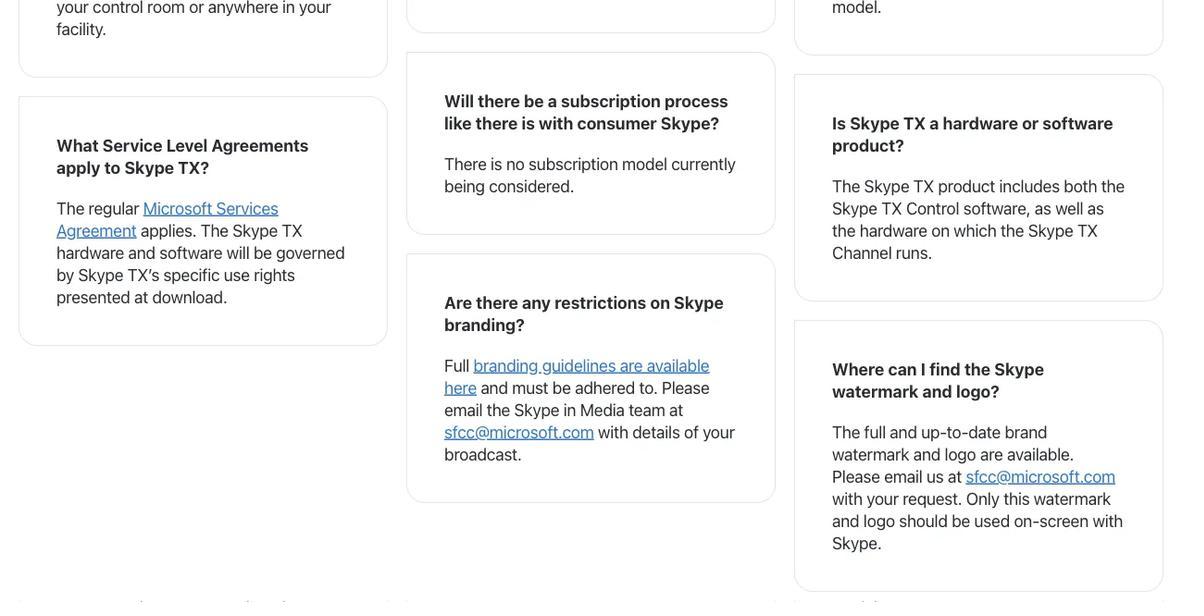 Task type: describe. For each thing, give the bounding box(es) containing it.
there is no subscription model currently being considered.
[[444, 154, 736, 196]]

microsoft services agreement link
[[56, 199, 278, 241]]

up-
[[921, 423, 947, 443]]

governed
[[276, 243, 345, 263]]

and inside where can i find the skype watermark and logo?
[[923, 382, 952, 402]]

skype?
[[661, 113, 719, 133]]

on-
[[1014, 511, 1040, 531]]

tx inside is skype tx a hardware or software product?
[[904, 113, 926, 133]]

product
[[938, 176, 995, 196]]

the for is skype tx a hardware or software product?
[[832, 176, 860, 196]]

tx down well
[[1078, 221, 1098, 241]]

skype down product?
[[864, 176, 910, 196]]

the inside applies. the skype tx hardware and software will be governed by skype tx's specific use rights presented at download.
[[201, 221, 229, 241]]

date
[[969, 423, 1001, 443]]

with inside will there be a subscription process like there is with consumer skype?
[[539, 113, 573, 133]]

and inside sfcc@microsoft.com with your request. only this watermark and logo should be used on-screen with skype.
[[832, 511, 860, 531]]

please inside and must be adhered to. please email the skype in media team at sfcc@microsoft.com
[[662, 378, 710, 398]]

consumer
[[577, 113, 657, 133]]

with up skype.
[[832, 489, 863, 509]]

apply
[[56, 158, 101, 178]]

with right screen
[[1093, 511, 1123, 531]]

of
[[684, 423, 699, 443]]

tx up control
[[914, 176, 934, 196]]

regular
[[88, 199, 139, 218]]

is skype tx a hardware or software product? element
[[794, 75, 1164, 302]]

be inside sfcc@microsoft.com with your request. only this watermark and logo should be used on-screen with skype.
[[952, 511, 970, 531]]

software,
[[964, 199, 1031, 218]]

and down "up-"
[[914, 445, 941, 465]]

skype inside and must be adhered to. please email the skype in media team at sfcc@microsoft.com
[[514, 400, 560, 420]]

what service level agreements apply to skype tx? element
[[19, 97, 388, 347]]

email inside the full and up-to-date brand watermark and logo are available. please email us at
[[884, 467, 923, 487]]

skype down services
[[233, 221, 278, 241]]

the for where can i find the skype watermark and logo?
[[832, 423, 860, 443]]

used
[[974, 511, 1010, 531]]

well
[[1056, 199, 1084, 218]]

skype up channel
[[832, 199, 878, 218]]

here
[[444, 378, 477, 398]]

logo inside sfcc@microsoft.com with your request. only this watermark and logo should be used on-screen with skype.
[[864, 511, 895, 531]]

request.
[[903, 489, 962, 509]]

be inside and must be adhered to. please email the skype in media team at sfcc@microsoft.com
[[553, 378, 571, 398]]

team
[[629, 400, 665, 420]]

skype down well
[[1028, 221, 1074, 241]]

your inside sfcc@microsoft.com with your request. only this watermark and logo should be used on-screen with skype.
[[867, 489, 899, 509]]

agreement
[[56, 221, 137, 241]]

service
[[103, 136, 162, 156]]

branding?
[[444, 315, 525, 335]]

skype up presented
[[78, 265, 123, 285]]

media
[[580, 400, 625, 420]]

and must be adhered to. please email the skype in media team at sfcc@microsoft.com
[[444, 378, 710, 443]]

and right full
[[890, 423, 917, 443]]

is skype tx a hardware or software product?
[[832, 113, 1113, 156]]

logo?
[[956, 382, 1000, 402]]

currently
[[671, 154, 736, 174]]

will
[[444, 91, 474, 111]]

what
[[56, 136, 99, 156]]

will there be a subscription process like there is with consumer skype?
[[444, 91, 728, 133]]

and inside and must be adhered to. please email the skype in media team at sfcc@microsoft.com
[[481, 378, 508, 398]]

restrictions
[[555, 293, 646, 313]]

includes
[[999, 176, 1060, 196]]

this
[[1004, 489, 1030, 509]]

are inside branding guidelines are available here
[[620, 356, 643, 376]]

what service level agreements apply to skype tx?
[[56, 136, 309, 178]]

no
[[506, 154, 525, 174]]

channel
[[832, 243, 892, 263]]

adhered
[[575, 378, 635, 398]]

2 as from the left
[[1088, 199, 1104, 218]]

the inside and must be adhered to. please email the skype in media team at sfcc@microsoft.com
[[487, 400, 510, 420]]

specific
[[163, 265, 220, 285]]

watermark inside the full and up-to-date brand watermark and logo are available. please email us at
[[832, 445, 909, 465]]

to
[[104, 158, 121, 178]]

can
[[888, 360, 917, 380]]

must
[[512, 378, 549, 398]]

is
[[832, 113, 846, 133]]

at inside the full and up-to-date brand watermark and logo are available. please email us at
[[948, 467, 962, 487]]

applies.
[[141, 221, 197, 241]]

microsoft
[[143, 199, 212, 218]]

both
[[1064, 176, 1097, 196]]

the inside where can i find the skype watermark and logo?
[[965, 360, 991, 380]]

where
[[832, 360, 885, 380]]

use
[[224, 265, 250, 285]]

only
[[966, 489, 1000, 509]]

the regular
[[56, 199, 143, 218]]

skype inside is skype tx a hardware or software product?
[[850, 113, 900, 133]]

be inside applies. the skype tx hardware and software will be governed by skype tx's specific use rights presented at download.
[[254, 243, 272, 263]]

skype inside where can i find the skype watermark and logo?
[[995, 360, 1044, 380]]

skype inside what service level agreements apply to skype tx?
[[124, 158, 174, 178]]

i
[[921, 360, 926, 380]]

available.
[[1007, 445, 1074, 465]]

there
[[444, 154, 487, 174]]

the up channel
[[832, 221, 856, 241]]

the full and up-to-date brand watermark and logo are available. please email us at
[[832, 423, 1074, 487]]

download.
[[152, 287, 227, 307]]

at inside applies. the skype tx hardware and software will be governed by skype tx's specific use rights presented at download.
[[134, 287, 148, 307]]

like
[[444, 113, 472, 133]]

1 as from the left
[[1035, 199, 1052, 218]]

subscription inside will there be a subscription process like there is with consumer skype?
[[561, 91, 661, 111]]

are
[[444, 293, 472, 313]]



Task type: locate. For each thing, give the bounding box(es) containing it.
to.
[[639, 378, 658, 398]]

is inside will there be a subscription process like there is with consumer skype?
[[522, 113, 535, 133]]

0 horizontal spatial is
[[491, 154, 502, 174]]

where can i find the skype watermark and logo? element
[[794, 321, 1164, 593]]

1 vertical spatial watermark
[[832, 445, 909, 465]]

hardware inside applies. the skype tx hardware and software will be governed by skype tx's specific use rights presented at download.
[[56, 243, 124, 263]]

1 horizontal spatial hardware
[[860, 221, 928, 241]]

skype down the must
[[514, 400, 560, 420]]

and up skype.
[[832, 511, 860, 531]]

please down available
[[662, 378, 710, 398]]

1 vertical spatial software
[[160, 243, 223, 263]]

email down here
[[444, 400, 483, 420]]

1 horizontal spatial email
[[884, 467, 923, 487]]

be right will
[[254, 243, 272, 263]]

sfcc@microsoft.com link up broadcast.
[[444, 423, 594, 443]]

a inside is skype tx a hardware or software product?
[[930, 113, 939, 133]]

sfcc@microsoft.com link down available.
[[966, 467, 1116, 487]]

the
[[1101, 176, 1125, 196], [832, 221, 856, 241], [1001, 221, 1024, 241], [965, 360, 991, 380], [487, 400, 510, 420]]

brand
[[1005, 423, 1048, 443]]

hardware for is skype tx a hardware or software product?
[[943, 113, 1018, 133]]

being
[[444, 176, 485, 196]]

there right will
[[478, 91, 520, 111]]

by
[[56, 265, 74, 285]]

are up 'to.'
[[620, 356, 643, 376]]

a
[[548, 91, 557, 111], [930, 113, 939, 133]]

1 horizontal spatial are
[[980, 445, 1003, 465]]

on inside the skype tx product includes both the skype tx control software, as well as the hardware on which the skype tx channel runs.
[[932, 221, 950, 241]]

or
[[1022, 113, 1039, 133]]

be left used at the bottom
[[952, 511, 970, 531]]

the inside the full and up-to-date brand watermark and logo are available. please email us at
[[832, 423, 860, 443]]

and
[[128, 243, 155, 263], [481, 378, 508, 398], [923, 382, 952, 402], [890, 423, 917, 443], [914, 445, 941, 465], [832, 511, 860, 531]]

1 horizontal spatial at
[[669, 400, 683, 420]]

there up branding?
[[476, 293, 518, 313]]

sfcc@microsoft.com down available.
[[966, 467, 1116, 487]]

considered.
[[489, 176, 574, 196]]

which
[[954, 221, 997, 241]]

your inside with details of your broadcast.
[[703, 423, 735, 443]]

please inside the full and up-to-date brand watermark and logo are available. please email us at
[[832, 467, 880, 487]]

and up "tx's"
[[128, 243, 155, 263]]

microsoft services agreement
[[56, 199, 278, 241]]

the for what service level agreements apply to skype tx?
[[56, 199, 84, 218]]

sfcc@microsoft.com inside and must be adhered to. please email the skype in media team at sfcc@microsoft.com
[[444, 423, 594, 443]]

watermark down full
[[832, 445, 909, 465]]

1 horizontal spatial on
[[932, 221, 950, 241]]

software inside is skype tx a hardware or software product?
[[1043, 113, 1113, 133]]

0 horizontal spatial software
[[160, 243, 223, 263]]

tx left control
[[882, 199, 902, 218]]

0 horizontal spatial at
[[134, 287, 148, 307]]

hardware for applies. the skype tx hardware and software will be governed by skype tx's specific use rights presented at download.
[[56, 243, 124, 263]]

1 vertical spatial is
[[491, 154, 502, 174]]

1 vertical spatial hardware
[[860, 221, 928, 241]]

2 vertical spatial watermark
[[1034, 489, 1111, 509]]

1 vertical spatial at
[[669, 400, 683, 420]]

in
[[564, 400, 576, 420]]

screen
[[1040, 511, 1089, 531]]

0 vertical spatial are
[[620, 356, 643, 376]]

tx
[[904, 113, 926, 133], [914, 176, 934, 196], [882, 199, 902, 218], [1078, 221, 1098, 241], [282, 221, 303, 241]]

branding guidelines are available here link
[[444, 356, 710, 398]]

process
[[665, 91, 728, 111]]

rights
[[254, 265, 295, 285]]

0 horizontal spatial a
[[548, 91, 557, 111]]

tx's
[[127, 265, 159, 285]]

is left no at the top of the page
[[491, 154, 502, 174]]

your left 'request.' in the right bottom of the page
[[867, 489, 899, 509]]

logo inside the full and up-to-date brand watermark and logo are available. please email us at
[[945, 445, 976, 465]]

full
[[444, 356, 474, 376]]

1 horizontal spatial a
[[930, 113, 939, 133]]

will there be a subscription process like there is with consumer skype? element
[[406, 52, 776, 236]]

please down full
[[832, 467, 880, 487]]

sfcc@microsoft.com
[[444, 423, 594, 443], [966, 467, 1116, 487]]

hardware up runs.
[[860, 221, 928, 241]]

find
[[930, 360, 961, 380]]

where can i find the skype watermark and logo?
[[832, 360, 1044, 402]]

skype down service
[[124, 158, 174, 178]]

software for and
[[160, 243, 223, 263]]

will
[[227, 243, 250, 263]]

to-
[[947, 423, 969, 443]]

skype up available
[[674, 293, 724, 313]]

there inside are there any restrictions on skype branding?
[[476, 293, 518, 313]]

and down find
[[923, 382, 952, 402]]

subscription inside there is no subscription model currently being considered.
[[529, 154, 618, 174]]

there for are
[[476, 293, 518, 313]]

0 vertical spatial sfcc@microsoft.com link
[[444, 423, 594, 443]]

0 vertical spatial email
[[444, 400, 483, 420]]

1 vertical spatial there
[[476, 113, 518, 133]]

0 vertical spatial software
[[1043, 113, 1113, 133]]

branding guidelines are available here
[[444, 356, 710, 398]]

1 horizontal spatial software
[[1043, 113, 1113, 133]]

watermark for can
[[832, 382, 919, 402]]

email left us
[[884, 467, 923, 487]]

at down "tx's"
[[134, 287, 148, 307]]

a up product
[[930, 113, 939, 133]]

logo
[[945, 445, 976, 465], [864, 511, 895, 531]]

1 vertical spatial sfcc@microsoft.com link
[[966, 467, 1116, 487]]

at inside and must be adhered to. please email the skype in media team at sfcc@microsoft.com
[[669, 400, 683, 420]]

the left full
[[832, 423, 860, 443]]

0 horizontal spatial logo
[[864, 511, 895, 531]]

your right 'of'
[[703, 423, 735, 443]]

0 horizontal spatial are
[[620, 356, 643, 376]]

and down branding
[[481, 378, 508, 398]]

email
[[444, 400, 483, 420], [884, 467, 923, 487]]

email inside and must be adhered to. please email the skype in media team at sfcc@microsoft.com
[[444, 400, 483, 420]]

tx inside applies. the skype tx hardware and software will be governed by skype tx's specific use rights presented at download.
[[282, 221, 303, 241]]

be up in
[[553, 378, 571, 398]]

available
[[647, 356, 710, 376]]

tx up product?
[[904, 113, 926, 133]]

hardware inside is skype tx a hardware or software product?
[[943, 113, 1018, 133]]

software
[[1043, 113, 1113, 133], [160, 243, 223, 263]]

1 horizontal spatial as
[[1088, 199, 1104, 218]]

skype inside are there any restrictions on skype branding?
[[674, 293, 724, 313]]

a inside will there be a subscription process like there is with consumer skype?
[[548, 91, 557, 111]]

level
[[166, 136, 208, 156]]

full
[[864, 423, 886, 443]]

are
[[620, 356, 643, 376], [980, 445, 1003, 465]]

at right team on the right
[[669, 400, 683, 420]]

the
[[832, 176, 860, 196], [56, 199, 84, 218], [201, 221, 229, 241], [832, 423, 860, 443]]

watermark up screen
[[1034, 489, 1111, 509]]

software inside applies. the skype tx hardware and software will be governed by skype tx's specific use rights presented at download.
[[160, 243, 223, 263]]

1 horizontal spatial is
[[522, 113, 535, 133]]

the down software,
[[1001, 221, 1024, 241]]

0 horizontal spatial hardware
[[56, 243, 124, 263]]

the up agreement
[[56, 199, 84, 218]]

as right well
[[1088, 199, 1104, 218]]

watermark down where
[[832, 382, 919, 402]]

with inside with details of your broadcast.
[[598, 423, 628, 443]]

sfcc@microsoft.com up broadcast.
[[444, 423, 594, 443]]

is inside there is no subscription model currently being considered.
[[491, 154, 502, 174]]

0 horizontal spatial sfcc@microsoft.com link
[[444, 423, 594, 443]]

0 vertical spatial please
[[662, 378, 710, 398]]

with left consumer
[[539, 113, 573, 133]]

sfcc@microsoft.com link inside 'are there any restrictions on skype branding?' element
[[444, 423, 594, 443]]

logo down to-
[[945, 445, 976, 465]]

broadcast.
[[444, 445, 522, 465]]

with down media
[[598, 423, 628, 443]]

agreements
[[211, 136, 309, 156]]

1 horizontal spatial sfcc@microsoft.com
[[966, 467, 1116, 487]]

a up there is no subscription model currently being considered.
[[548, 91, 557, 111]]

1 vertical spatial are
[[980, 445, 1003, 465]]

model
[[622, 154, 667, 174]]

are there any restrictions on skype branding?
[[444, 293, 724, 335]]

0 vertical spatial is
[[522, 113, 535, 133]]

the inside the skype tx product includes both the skype tx control software, as well as the hardware on which the skype tx channel runs.
[[832, 176, 860, 196]]

applies. the skype tx hardware and software will be governed by skype tx's specific use rights presented at download.
[[56, 221, 345, 307]]

2 vertical spatial at
[[948, 467, 962, 487]]

1 horizontal spatial please
[[832, 467, 880, 487]]

2 horizontal spatial hardware
[[943, 113, 1018, 133]]

1 horizontal spatial sfcc@microsoft.com link
[[966, 467, 1116, 487]]

with details of your broadcast.
[[444, 423, 735, 465]]

the right both on the top of page
[[1101, 176, 1125, 196]]

the down product?
[[832, 176, 860, 196]]

0 horizontal spatial sfcc@microsoft.com
[[444, 423, 594, 443]]

at
[[134, 287, 148, 307], [669, 400, 683, 420], [948, 467, 962, 487]]

0 vertical spatial watermark
[[832, 382, 919, 402]]

0 vertical spatial hardware
[[943, 113, 1018, 133]]

0 horizontal spatial your
[[703, 423, 735, 443]]

1 vertical spatial sfcc@microsoft.com
[[966, 467, 1116, 487]]

2 vertical spatial there
[[476, 293, 518, 313]]

1 vertical spatial your
[[867, 489, 899, 509]]

should
[[899, 511, 948, 531]]

be inside will there be a subscription process like there is with consumer skype?
[[524, 91, 544, 111]]

hardware inside the skype tx product includes both the skype tx control software, as well as the hardware on which the skype tx channel runs.
[[860, 221, 928, 241]]

tx?
[[178, 158, 209, 178]]

watermark inside where can i find the skype watermark and logo?
[[832, 382, 919, 402]]

2 vertical spatial hardware
[[56, 243, 124, 263]]

0 horizontal spatial email
[[444, 400, 483, 420]]

your
[[703, 423, 735, 443], [867, 489, 899, 509]]

be up no at the top of the page
[[524, 91, 544, 111]]

software up specific
[[160, 243, 223, 263]]

there
[[478, 91, 520, 111], [476, 113, 518, 133], [476, 293, 518, 313]]

1 horizontal spatial your
[[867, 489, 899, 509]]

0 vertical spatial at
[[134, 287, 148, 307]]

are inside the full and up-to-date brand watermark and logo are available. please email us at
[[980, 445, 1003, 465]]

0 vertical spatial your
[[703, 423, 735, 443]]

sfcc@microsoft.com link inside where can i find the skype watermark and logo? 'element'
[[966, 467, 1116, 487]]

runs.
[[896, 243, 932, 263]]

at right us
[[948, 467, 962, 487]]

hardware down agreement
[[56, 243, 124, 263]]

be
[[524, 91, 544, 111], [254, 243, 272, 263], [553, 378, 571, 398], [952, 511, 970, 531]]

0 horizontal spatial on
[[650, 293, 670, 313]]

product?
[[832, 136, 904, 156]]

0 vertical spatial on
[[932, 221, 950, 241]]

watermark inside sfcc@microsoft.com with your request. only this watermark and logo should be used on-screen with skype.
[[1034, 489, 1111, 509]]

presented
[[56, 287, 130, 307]]

there right like
[[476, 113, 518, 133]]

a for be
[[548, 91, 557, 111]]

software for or
[[1043, 113, 1113, 133]]

subscription up 'considered.'
[[529, 154, 618, 174]]

subscription up consumer
[[561, 91, 661, 111]]

0 vertical spatial sfcc@microsoft.com
[[444, 423, 594, 443]]

the down branding
[[487, 400, 510, 420]]

sfcc@microsoft.com with your request. only this watermark and logo should be used on-screen with skype.
[[832, 467, 1123, 554]]

guidelines
[[542, 356, 616, 376]]

control
[[906, 199, 960, 218]]

is
[[522, 113, 535, 133], [491, 154, 502, 174]]

logo up skype.
[[864, 511, 895, 531]]

0 vertical spatial a
[[548, 91, 557, 111]]

us
[[927, 467, 944, 487]]

are down date
[[980, 445, 1003, 465]]

are there any restrictions on skype branding? element
[[406, 254, 776, 504]]

the skype tx product includes both the skype tx control software, as well as the hardware on which the skype tx channel runs.
[[832, 176, 1125, 263]]

skype up product?
[[850, 113, 900, 133]]

0 vertical spatial subscription
[[561, 91, 661, 111]]

branding
[[474, 356, 538, 376]]

watermark for with
[[1034, 489, 1111, 509]]

1 horizontal spatial logo
[[945, 445, 976, 465]]

1 vertical spatial logo
[[864, 511, 895, 531]]

please
[[662, 378, 710, 398], [832, 467, 880, 487]]

hardware
[[943, 113, 1018, 133], [860, 221, 928, 241], [56, 243, 124, 263]]

1 vertical spatial please
[[832, 467, 880, 487]]

services
[[216, 199, 278, 218]]

is up no at the top of the page
[[522, 113, 535, 133]]

as
[[1035, 199, 1052, 218], [1088, 199, 1104, 218]]

there for will
[[478, 91, 520, 111]]

on down control
[[932, 221, 950, 241]]

tx up the governed
[[282, 221, 303, 241]]

skype.
[[832, 534, 882, 554]]

sfcc@microsoft.com inside sfcc@microsoft.com with your request. only this watermark and logo should be used on-screen with skype.
[[966, 467, 1116, 487]]

skype
[[850, 113, 900, 133], [124, 158, 174, 178], [864, 176, 910, 196], [832, 199, 878, 218], [1028, 221, 1074, 241], [233, 221, 278, 241], [78, 265, 123, 285], [674, 293, 724, 313], [995, 360, 1044, 380], [514, 400, 560, 420]]

1 vertical spatial email
[[884, 467, 923, 487]]

0 vertical spatial logo
[[945, 445, 976, 465]]

0 horizontal spatial please
[[662, 378, 710, 398]]

0 vertical spatial there
[[478, 91, 520, 111]]

skype up logo?
[[995, 360, 1044, 380]]

the up will
[[201, 221, 229, 241]]

hardware left or
[[943, 113, 1018, 133]]

as down includes
[[1035, 199, 1052, 218]]

on inside are there any restrictions on skype branding?
[[650, 293, 670, 313]]

any
[[522, 293, 551, 313]]

and inside applies. the skype tx hardware and software will be governed by skype tx's specific use rights presented at download.
[[128, 243, 155, 263]]

a for tx
[[930, 113, 939, 133]]

0 horizontal spatial as
[[1035, 199, 1052, 218]]

sfcc@microsoft.com link
[[444, 423, 594, 443], [966, 467, 1116, 487]]

details
[[633, 423, 680, 443]]

2 horizontal spatial at
[[948, 467, 962, 487]]

software right or
[[1043, 113, 1113, 133]]

1 vertical spatial on
[[650, 293, 670, 313]]

1 vertical spatial subscription
[[529, 154, 618, 174]]

the up logo?
[[965, 360, 991, 380]]

on right restrictions
[[650, 293, 670, 313]]

1 vertical spatial a
[[930, 113, 939, 133]]



Task type: vqa. For each thing, say whether or not it's contained in the screenshot.
used
yes



